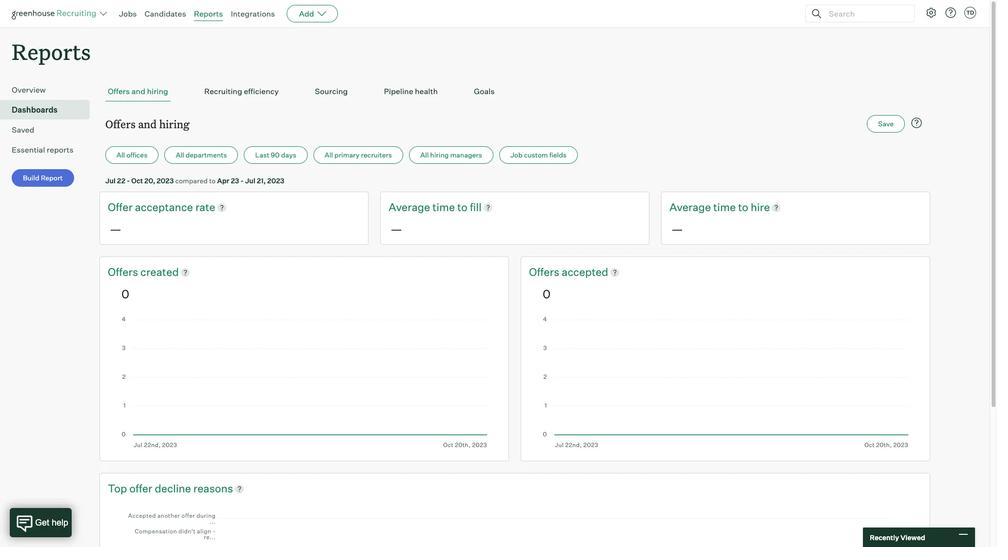 Task type: locate. For each thing, give the bounding box(es) containing it.
all inside all offices button
[[117, 151, 125, 159]]

jul left the 22
[[105, 177, 116, 185]]

0 horizontal spatial 2023
[[157, 177, 174, 185]]

1 vertical spatial and
[[138, 117, 157, 131]]

2 time link from the left
[[714, 200, 739, 215]]

all
[[117, 151, 125, 159], [176, 151, 184, 159], [325, 151, 333, 159], [421, 151, 429, 159]]

configure image
[[926, 7, 938, 19]]

2 offers link from the left
[[529, 265, 562, 280]]

0 horizontal spatial offers link
[[108, 265, 141, 280]]

overview link
[[12, 84, 86, 96]]

2 horizontal spatial —
[[672, 222, 684, 237]]

1 horizontal spatial time link
[[714, 200, 739, 215]]

average link
[[389, 200, 433, 215], [670, 200, 714, 215]]

2 0 from the left
[[543, 287, 551, 301]]

1 — from the left
[[110, 222, 122, 237]]

all for all offices
[[117, 151, 125, 159]]

recruiting
[[204, 86, 242, 96]]

2 jul from the left
[[245, 177, 256, 185]]

1 time from the left
[[433, 201, 455, 214]]

time left hire
[[714, 201, 736, 214]]

4 all from the left
[[421, 151, 429, 159]]

3 all from the left
[[325, 151, 333, 159]]

to left hire
[[739, 201, 749, 214]]

2023 right 21,
[[267, 177, 285, 185]]

0 horizontal spatial average link
[[389, 200, 433, 215]]

time link left fill link
[[433, 200, 458, 215]]

1 horizontal spatial 2023
[[267, 177, 285, 185]]

0 horizontal spatial time
[[433, 201, 455, 214]]

all for all primary recruiters
[[325, 151, 333, 159]]

to link for fill
[[458, 200, 470, 215]]

time link for fill
[[433, 200, 458, 215]]

0 horizontal spatial time link
[[433, 200, 458, 215]]

oct
[[131, 177, 143, 185]]

all left the primary
[[325, 151, 333, 159]]

td
[[967, 9, 975, 16]]

1 average from the left
[[389, 201, 431, 214]]

recently
[[870, 534, 900, 542]]

1 vertical spatial hiring
[[159, 117, 190, 131]]

2 average time to from the left
[[670, 201, 751, 214]]

xychart image for accepted
[[543, 317, 909, 449]]

saved link
[[12, 124, 86, 136]]

1 horizontal spatial average
[[670, 201, 712, 214]]

time
[[433, 201, 455, 214], [714, 201, 736, 214]]

to left fill
[[458, 201, 468, 214]]

- right the 22
[[127, 177, 130, 185]]

- right 23
[[241, 177, 244, 185]]

2 — from the left
[[391, 222, 403, 237]]

time for hire
[[714, 201, 736, 214]]

all inside all departments button
[[176, 151, 184, 159]]

time link
[[433, 200, 458, 215], [714, 200, 739, 215]]

1 horizontal spatial to
[[458, 201, 468, 214]]

average link for fill
[[389, 200, 433, 215]]

recently viewed
[[870, 534, 926, 542]]

2 average link from the left
[[670, 200, 714, 215]]

all left departments
[[176, 151, 184, 159]]

1 horizontal spatial —
[[391, 222, 403, 237]]

0 horizontal spatial jul
[[105, 177, 116, 185]]

build report
[[23, 174, 63, 182]]

time link left hire link
[[714, 200, 739, 215]]

and
[[132, 86, 145, 96], [138, 117, 157, 131]]

all hiring managers
[[421, 151, 483, 159]]

0 vertical spatial offers and hiring
[[108, 86, 168, 96]]

1 to link from the left
[[458, 200, 470, 215]]

goals
[[474, 86, 495, 96]]

2 time from the left
[[714, 201, 736, 214]]

all inside all hiring managers button
[[421, 151, 429, 159]]

2 all from the left
[[176, 151, 184, 159]]

reports right candidates link
[[194, 9, 223, 19]]

essential
[[12, 145, 45, 155]]

sourcing
[[315, 86, 348, 96]]

to for fill
[[458, 201, 468, 214]]

0 vertical spatial reports
[[194, 9, 223, 19]]

xychart image
[[121, 317, 487, 449], [543, 317, 909, 449], [121, 506, 909, 547]]

1 time link from the left
[[433, 200, 458, 215]]

0 horizontal spatial -
[[127, 177, 130, 185]]

to left apr
[[209, 177, 216, 185]]

time left fill
[[433, 201, 455, 214]]

2 - from the left
[[241, 177, 244, 185]]

2 average from the left
[[670, 201, 712, 214]]

0 vertical spatial and
[[132, 86, 145, 96]]

rate
[[195, 201, 215, 214]]

offers link
[[108, 265, 141, 280], [529, 265, 562, 280]]

offers
[[108, 86, 130, 96], [105, 117, 136, 131], [108, 265, 141, 279], [529, 265, 562, 279]]

last 90 days
[[255, 151, 297, 159]]

1 offers link from the left
[[108, 265, 141, 280]]

1 horizontal spatial jul
[[245, 177, 256, 185]]

reports
[[194, 9, 223, 19], [12, 37, 91, 66]]

1 all from the left
[[117, 151, 125, 159]]

1 0 from the left
[[121, 287, 129, 301]]

jul 22 - oct 20, 2023 compared to apr 23 - jul 21, 2023
[[105, 177, 285, 185]]

to link
[[458, 200, 470, 215], [739, 200, 751, 215]]

0 horizontal spatial to link
[[458, 200, 470, 215]]

offers and hiring
[[108, 86, 168, 96], [105, 117, 190, 131]]

0 horizontal spatial 0
[[121, 287, 129, 301]]

hiring inside tab list
[[147, 86, 168, 96]]

— for hire
[[672, 222, 684, 237]]

job
[[511, 151, 523, 159]]

90
[[271, 151, 280, 159]]

1 average time to from the left
[[389, 201, 470, 214]]

jul left 21,
[[245, 177, 256, 185]]

1 horizontal spatial average time to
[[670, 201, 751, 214]]

2 horizontal spatial to
[[739, 201, 749, 214]]

0 horizontal spatial reports
[[12, 37, 91, 66]]

hire link
[[751, 200, 771, 215]]

Search text field
[[827, 7, 906, 21]]

offer acceptance
[[108, 201, 195, 214]]

0 vertical spatial hiring
[[147, 86, 168, 96]]

1 vertical spatial reports
[[12, 37, 91, 66]]

departments
[[186, 151, 227, 159]]

average time to for hire
[[670, 201, 751, 214]]

offers and hiring inside offers and hiring button
[[108, 86, 168, 96]]

to
[[209, 177, 216, 185], [458, 201, 468, 214], [739, 201, 749, 214]]

1 horizontal spatial time
[[714, 201, 736, 214]]

build
[[23, 174, 39, 182]]

all inside all primary recruiters button
[[325, 151, 333, 159]]

0 horizontal spatial average time to
[[389, 201, 470, 214]]

average
[[389, 201, 431, 214], [670, 201, 712, 214]]

average time to
[[389, 201, 470, 214], [670, 201, 751, 214]]

1 average link from the left
[[389, 200, 433, 215]]

last
[[255, 151, 269, 159]]

all for all departments
[[176, 151, 184, 159]]

-
[[127, 177, 130, 185], [241, 177, 244, 185]]

2 vertical spatial hiring
[[431, 151, 449, 159]]

all left offices
[[117, 151, 125, 159]]

to link for hire
[[739, 200, 751, 215]]

reports down the greenhouse recruiting image
[[12, 37, 91, 66]]

0 horizontal spatial —
[[110, 222, 122, 237]]

1 horizontal spatial to link
[[739, 200, 751, 215]]

save button
[[868, 115, 906, 133]]

1 horizontal spatial offers link
[[529, 265, 562, 280]]

offices
[[127, 151, 148, 159]]

saved
[[12, 125, 34, 135]]

all hiring managers button
[[409, 146, 494, 164]]

0 horizontal spatial average
[[389, 201, 431, 214]]

days
[[281, 151, 297, 159]]

recruiting efficiency button
[[202, 82, 281, 102]]

hiring
[[147, 86, 168, 96], [159, 117, 190, 131], [431, 151, 449, 159]]

all left managers
[[421, 151, 429, 159]]

apr
[[217, 177, 230, 185]]

dashboards
[[12, 105, 58, 115]]

2023 right 20,
[[157, 177, 174, 185]]

average for fill
[[389, 201, 431, 214]]

faq image
[[911, 117, 923, 129]]

1 horizontal spatial average link
[[670, 200, 714, 215]]

1 horizontal spatial -
[[241, 177, 244, 185]]

tab list
[[105, 82, 925, 102]]

offers inside button
[[108, 86, 130, 96]]

2 to link from the left
[[739, 200, 751, 215]]

fill
[[470, 201, 482, 214]]

3 — from the left
[[672, 222, 684, 237]]

1 horizontal spatial 0
[[543, 287, 551, 301]]



Task type: vqa. For each thing, say whether or not it's contained in the screenshot.
second (1) from the left
no



Task type: describe. For each thing, give the bounding box(es) containing it.
xychart image for created
[[121, 317, 487, 449]]

— for fill
[[391, 222, 403, 237]]

rate link
[[195, 200, 215, 215]]

22
[[117, 177, 125, 185]]

0 for accepted
[[543, 287, 551, 301]]

td button
[[965, 7, 977, 19]]

average time to for fill
[[389, 201, 470, 214]]

reasons link
[[194, 481, 233, 496]]

add
[[299, 9, 314, 19]]

fields
[[550, 151, 567, 159]]

candidates
[[145, 9, 186, 19]]

1 2023 from the left
[[157, 177, 174, 185]]

report
[[41, 174, 63, 182]]

decline link
[[155, 481, 194, 496]]

jobs
[[119, 9, 137, 19]]

time for fill
[[433, 201, 455, 214]]

all primary recruiters
[[325, 151, 392, 159]]

all departments button
[[165, 146, 238, 164]]

hire
[[751, 201, 771, 214]]

jobs link
[[119, 9, 137, 19]]

job custom fields
[[511, 151, 567, 159]]

offers link for created
[[108, 265, 141, 280]]

decline
[[155, 482, 191, 495]]

custom
[[524, 151, 548, 159]]

add button
[[287, 5, 338, 22]]

essential reports
[[12, 145, 74, 155]]

td button
[[963, 5, 979, 20]]

save
[[879, 120, 894, 128]]

1 jul from the left
[[105, 177, 116, 185]]

pipeline
[[384, 86, 414, 96]]

acceptance link
[[135, 200, 195, 215]]

2 2023 from the left
[[267, 177, 285, 185]]

candidates link
[[145, 9, 186, 19]]

recruiting efficiency
[[204, 86, 279, 96]]

efficiency
[[244, 86, 279, 96]]

tab list containing offers and hiring
[[105, 82, 925, 102]]

goals button
[[472, 82, 497, 102]]

created
[[141, 265, 179, 279]]

offer link
[[129, 481, 155, 496]]

offer
[[108, 201, 133, 214]]

greenhouse recruiting image
[[12, 8, 100, 20]]

1 - from the left
[[127, 177, 130, 185]]

accepted
[[562, 265, 609, 279]]

acceptance
[[135, 201, 193, 214]]

23
[[231, 177, 239, 185]]

pipeline health button
[[382, 82, 441, 102]]

viewed
[[901, 534, 926, 542]]

last 90 days button
[[244, 146, 308, 164]]

top link
[[108, 481, 129, 496]]

all offices button
[[105, 146, 159, 164]]

offer
[[129, 482, 152, 495]]

primary
[[335, 151, 360, 159]]

0 horizontal spatial to
[[209, 177, 216, 185]]

1 vertical spatial offers and hiring
[[105, 117, 190, 131]]

reports link
[[194, 9, 223, 19]]

1 horizontal spatial reports
[[194, 9, 223, 19]]

top
[[108, 482, 127, 495]]

average for hire
[[670, 201, 712, 214]]

0 for created
[[121, 287, 129, 301]]

all departments
[[176, 151, 227, 159]]

recruiters
[[361, 151, 392, 159]]

to for hire
[[739, 201, 749, 214]]

all for all hiring managers
[[421, 151, 429, 159]]

overview
[[12, 85, 46, 95]]

top offer decline
[[108, 482, 194, 495]]

time link for hire
[[714, 200, 739, 215]]

reasons
[[194, 482, 233, 495]]

average link for hire
[[670, 200, 714, 215]]

offer link
[[108, 200, 135, 215]]

dashboards link
[[12, 104, 86, 116]]

compared
[[175, 177, 208, 185]]

build report button
[[12, 169, 74, 187]]

all offices
[[117, 151, 148, 159]]

sourcing button
[[313, 82, 351, 102]]

integrations
[[231, 9, 275, 19]]

offers and hiring button
[[105, 82, 171, 102]]

fill link
[[470, 200, 482, 215]]

21,
[[257, 177, 266, 185]]

pipeline health
[[384, 86, 438, 96]]

and inside button
[[132, 86, 145, 96]]

health
[[415, 86, 438, 96]]

accepted link
[[562, 265, 609, 280]]

created link
[[141, 265, 179, 280]]

managers
[[451, 151, 483, 159]]

essential reports link
[[12, 144, 86, 156]]

reports
[[47, 145, 74, 155]]

offers link for accepted
[[529, 265, 562, 280]]

integrations link
[[231, 9, 275, 19]]

job custom fields button
[[500, 146, 578, 164]]

all primary recruiters button
[[314, 146, 404, 164]]

20,
[[144, 177, 155, 185]]



